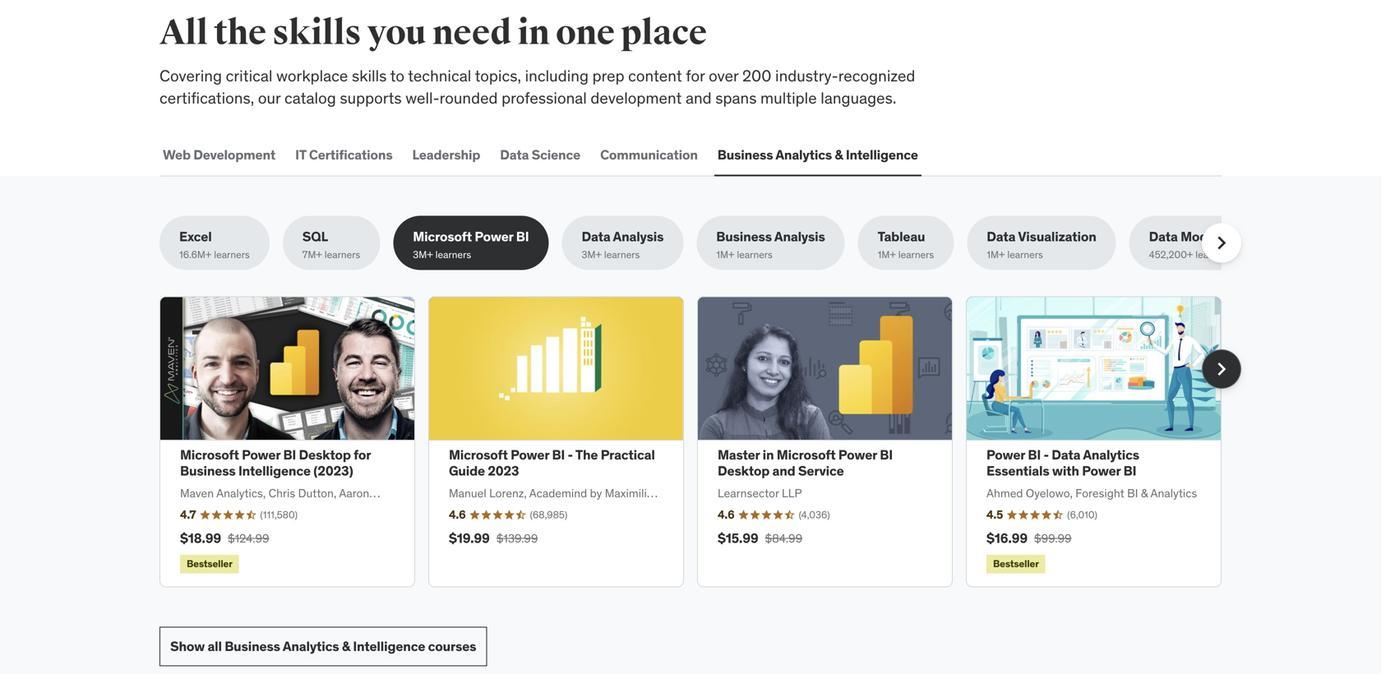 Task type: locate. For each thing, give the bounding box(es) containing it.
0 horizontal spatial analytics
[[283, 638, 339, 655]]

data analysis 3m+ learners
[[582, 228, 664, 261]]

leadership
[[412, 146, 480, 163]]

0 horizontal spatial analysis
[[613, 228, 664, 245]]

business analytics & intelligence
[[717, 146, 918, 163]]

leadership button
[[409, 135, 484, 175]]

learners inside sql 7m+ learners
[[325, 248, 360, 261]]

essentials
[[986, 462, 1049, 479]]

1m+ inside business analysis 1m+ learners
[[716, 248, 734, 261]]

1 analysis from the left
[[613, 228, 664, 245]]

data inside data visualization 1m+ learners
[[987, 228, 1016, 245]]

0 horizontal spatial intelligence
[[238, 462, 311, 479]]

well-
[[405, 88, 440, 108]]

2 horizontal spatial 1m+
[[987, 248, 1005, 261]]

1 horizontal spatial analytics
[[776, 146, 832, 163]]

analysis for business analysis
[[774, 228, 825, 245]]

in right master
[[763, 447, 774, 463]]

0 horizontal spatial 1m+
[[716, 248, 734, 261]]

web development button
[[159, 135, 279, 175]]

over
[[709, 66, 739, 86]]

power inside microsoft power bi - the practical guide 2023
[[511, 447, 549, 463]]

data inside data modeling 452,200+ learners
[[1149, 228, 1178, 245]]

3m+ inside data analysis 3m+ learners
[[582, 248, 602, 261]]

analysis
[[613, 228, 664, 245], [774, 228, 825, 245]]

2 3m+ from the left
[[582, 248, 602, 261]]

skills up workplace
[[272, 12, 361, 54]]

- left the with
[[1044, 447, 1049, 463]]

0 horizontal spatial and
[[686, 88, 712, 108]]

show all business analytics & intelligence courses link
[[159, 627, 487, 666]]

the
[[575, 447, 598, 463]]

excel 16.6m+ learners
[[179, 228, 250, 261]]

for
[[686, 66, 705, 86], [354, 447, 371, 463]]

1 1m+ from the left
[[716, 248, 734, 261]]

skills
[[272, 12, 361, 54], [352, 66, 387, 86]]

one
[[556, 12, 615, 54]]

intelligence left courses
[[353, 638, 425, 655]]

you
[[367, 12, 426, 54]]

and
[[686, 88, 712, 108], [772, 462, 795, 479]]

1 horizontal spatial analysis
[[774, 228, 825, 245]]

development
[[591, 88, 682, 108]]

microsoft inside microsoft power bi 3m+ learners
[[413, 228, 472, 245]]

data visualization 1m+ learners
[[987, 228, 1096, 261]]

intelligence inside button
[[846, 146, 918, 163]]

desktop
[[299, 447, 351, 463], [718, 462, 770, 479]]

1 vertical spatial intelligence
[[238, 462, 311, 479]]

skills up supports
[[352, 66, 387, 86]]

3m+
[[413, 248, 433, 261], [582, 248, 602, 261]]

show
[[170, 638, 205, 655]]

web development
[[163, 146, 275, 163]]

0 horizontal spatial 3m+
[[413, 248, 433, 261]]

all
[[208, 638, 222, 655]]

microsoft power bi desktop for business intelligence (2023)
[[180, 447, 371, 479]]

certifications
[[309, 146, 393, 163]]

development
[[193, 146, 275, 163]]

0 vertical spatial for
[[686, 66, 705, 86]]

1 horizontal spatial -
[[1044, 447, 1049, 463]]

modeling
[[1181, 228, 1238, 245]]

6 learners from the left
[[898, 248, 934, 261]]

in up including
[[518, 12, 550, 54]]

bi inside 'master in microsoft power bi desktop and service'
[[880, 447, 893, 463]]

covering
[[159, 66, 222, 86]]

guide
[[449, 462, 485, 479]]

business analytics & intelligence button
[[714, 135, 921, 175]]

data for data analysis 3m+ learners
[[582, 228, 610, 245]]

intelligence inside microsoft power bi desktop for business intelligence (2023)
[[238, 462, 311, 479]]

microsoft
[[413, 228, 472, 245], [180, 447, 239, 463], [449, 447, 508, 463], [777, 447, 836, 463]]

1 horizontal spatial desktop
[[718, 462, 770, 479]]

- inside microsoft power bi - the practical guide 2023
[[568, 447, 573, 463]]

prep
[[592, 66, 624, 86]]

tableau 1m+ learners
[[878, 228, 934, 261]]

power inside 'master in microsoft power bi desktop and service'
[[838, 447, 877, 463]]

desktop inside 'master in microsoft power bi desktop and service'
[[718, 462, 770, 479]]

2 horizontal spatial intelligence
[[846, 146, 918, 163]]

microsoft inside microsoft power bi desktop for business intelligence (2023)
[[180, 447, 239, 463]]

1 horizontal spatial 1m+
[[878, 248, 896, 261]]

data science
[[500, 146, 580, 163]]

skills inside covering critical workplace skills to technical topics, including prep content for over 200 industry-recognized certifications, our catalog supports well-rounded professional development and spans multiple languages.
[[352, 66, 387, 86]]

master in microsoft power bi desktop and service link
[[718, 447, 893, 479]]

business inside business analysis 1m+ learners
[[716, 228, 772, 245]]

workplace
[[276, 66, 348, 86]]

- left the the
[[568, 447, 573, 463]]

topics,
[[475, 66, 521, 86]]

8 learners from the left
[[1195, 248, 1231, 261]]

7 learners from the left
[[1007, 248, 1043, 261]]

1 vertical spatial and
[[772, 462, 795, 479]]

communication
[[600, 146, 698, 163]]

0 horizontal spatial &
[[342, 638, 350, 655]]

analysis inside business analysis 1m+ learners
[[774, 228, 825, 245]]

1m+ inside data visualization 1m+ learners
[[987, 248, 1005, 261]]

communication button
[[597, 135, 701, 175]]

microsoft inside 'master in microsoft power bi desktop and service'
[[777, 447, 836, 463]]

200
[[742, 66, 771, 86]]

intelligence down languages.
[[846, 146, 918, 163]]

2 vertical spatial analytics
[[283, 638, 339, 655]]

-
[[568, 447, 573, 463], [1044, 447, 1049, 463]]

data
[[500, 146, 529, 163], [582, 228, 610, 245], [987, 228, 1016, 245], [1149, 228, 1178, 245], [1052, 447, 1080, 463]]

1 horizontal spatial for
[[686, 66, 705, 86]]

for left over
[[686, 66, 705, 86]]

1 horizontal spatial &
[[835, 146, 843, 163]]

business inside microsoft power bi desktop for business intelligence (2023)
[[180, 462, 236, 479]]

1m+
[[716, 248, 734, 261], [878, 248, 896, 261], [987, 248, 1005, 261]]

learners
[[214, 248, 250, 261], [325, 248, 360, 261], [435, 248, 471, 261], [604, 248, 640, 261], [737, 248, 773, 261], [898, 248, 934, 261], [1007, 248, 1043, 261], [1195, 248, 1231, 261]]

microsoft power bi 3m+ learners
[[413, 228, 529, 261]]

microsoft inside microsoft power bi - the practical guide 2023
[[449, 447, 508, 463]]

all
[[159, 12, 208, 54]]

3 learners from the left
[[435, 248, 471, 261]]

1 - from the left
[[568, 447, 573, 463]]

data inside data science button
[[500, 146, 529, 163]]

2 analysis from the left
[[774, 228, 825, 245]]

0 vertical spatial analytics
[[776, 146, 832, 163]]

2 1m+ from the left
[[878, 248, 896, 261]]

1 vertical spatial &
[[342, 638, 350, 655]]

2 vertical spatial intelligence
[[353, 638, 425, 655]]

learners inside excel 16.6m+ learners
[[214, 248, 250, 261]]

it
[[295, 146, 306, 163]]

data for data modeling 452,200+ learners
[[1149, 228, 1178, 245]]

3 1m+ from the left
[[987, 248, 1005, 261]]

0 horizontal spatial desktop
[[299, 447, 351, 463]]

bi inside microsoft power bi - the practical guide 2023
[[552, 447, 565, 463]]

1 3m+ from the left
[[413, 248, 433, 261]]

data for data visualization 1m+ learners
[[987, 228, 1016, 245]]

science
[[532, 146, 580, 163]]

2 learners from the left
[[325, 248, 360, 261]]

in
[[518, 12, 550, 54], [763, 447, 774, 463]]

2 horizontal spatial analytics
[[1083, 447, 1139, 463]]

power bi - data analytics essentials with power bi link
[[986, 447, 1139, 479]]

topic filters element
[[159, 216, 1258, 270]]

0 vertical spatial and
[[686, 88, 712, 108]]

power inside microsoft power bi desktop for business intelligence (2023)
[[242, 447, 280, 463]]

intelligence
[[846, 146, 918, 163], [238, 462, 311, 479], [353, 638, 425, 655]]

1 vertical spatial analytics
[[1083, 447, 1139, 463]]

1 horizontal spatial and
[[772, 462, 795, 479]]

0 vertical spatial intelligence
[[846, 146, 918, 163]]

1 horizontal spatial in
[[763, 447, 774, 463]]

practical
[[601, 447, 655, 463]]

4 learners from the left
[[604, 248, 640, 261]]

1 vertical spatial skills
[[352, 66, 387, 86]]

16.6m+
[[179, 248, 212, 261]]

0 horizontal spatial for
[[354, 447, 371, 463]]

0 horizontal spatial -
[[568, 447, 573, 463]]

business inside button
[[717, 146, 773, 163]]

service
[[798, 462, 844, 479]]

1m+ for business analysis
[[716, 248, 734, 261]]

analysis inside data analysis 3m+ learners
[[613, 228, 664, 245]]

data inside data analysis 3m+ learners
[[582, 228, 610, 245]]

1 vertical spatial for
[[354, 447, 371, 463]]

1 vertical spatial in
[[763, 447, 774, 463]]

&
[[835, 146, 843, 163], [342, 638, 350, 655]]

0 vertical spatial &
[[835, 146, 843, 163]]

certifications,
[[159, 88, 254, 108]]

1 horizontal spatial intelligence
[[353, 638, 425, 655]]

and left 'service'
[[772, 462, 795, 479]]

it certifications button
[[292, 135, 396, 175]]

analytics inside show all business analytics & intelligence courses link
[[283, 638, 339, 655]]

learners inside data analysis 3m+ learners
[[604, 248, 640, 261]]

for right (2023)
[[354, 447, 371, 463]]

spans
[[715, 88, 757, 108]]

bi
[[516, 228, 529, 245], [283, 447, 296, 463], [552, 447, 565, 463], [880, 447, 893, 463], [1028, 447, 1041, 463], [1123, 462, 1136, 479]]

intelligence left (2023)
[[238, 462, 311, 479]]

5 learners from the left
[[737, 248, 773, 261]]

learners inside business analysis 1m+ learners
[[737, 248, 773, 261]]

analytics
[[776, 146, 832, 163], [1083, 447, 1139, 463], [283, 638, 339, 655]]

for inside microsoft power bi desktop for business intelligence (2023)
[[354, 447, 371, 463]]

all the skills you need in one place
[[159, 12, 707, 54]]

2 - from the left
[[1044, 447, 1049, 463]]

0 vertical spatial in
[[518, 12, 550, 54]]

business
[[717, 146, 773, 163], [716, 228, 772, 245], [180, 462, 236, 479], [225, 638, 280, 655]]

0 horizontal spatial in
[[518, 12, 550, 54]]

desktop inside microsoft power bi desktop for business intelligence (2023)
[[299, 447, 351, 463]]

data inside the 'power bi - data analytics essentials with power bi'
[[1052, 447, 1080, 463]]

and down over
[[686, 88, 712, 108]]

1m+ inside the 'tableau 1m+ learners'
[[878, 248, 896, 261]]

power
[[475, 228, 513, 245], [242, 447, 280, 463], [511, 447, 549, 463], [838, 447, 877, 463], [986, 447, 1025, 463], [1082, 462, 1121, 479]]

in inside 'master in microsoft power bi desktop and service'
[[763, 447, 774, 463]]

1 learners from the left
[[214, 248, 250, 261]]

1 horizontal spatial 3m+
[[582, 248, 602, 261]]

multiple
[[760, 88, 817, 108]]

need
[[432, 12, 511, 54]]

rounded
[[440, 88, 498, 108]]



Task type: describe. For each thing, give the bounding box(es) containing it.
for inside covering critical workplace skills to technical topics, including prep content for over 200 industry-recognized certifications, our catalog supports well-rounded professional development and spans multiple languages.
[[686, 66, 705, 86]]

learners inside data visualization 1m+ learners
[[1007, 248, 1043, 261]]

bi inside microsoft power bi desktop for business intelligence (2023)
[[283, 447, 296, 463]]

7m+
[[302, 248, 322, 261]]

microsoft for microsoft power bi - the practical guide 2023
[[449, 447, 508, 463]]

microsoft for microsoft power bi desktop for business intelligence (2023)
[[180, 447, 239, 463]]

sql
[[302, 228, 328, 245]]

with
[[1052, 462, 1079, 479]]

carousel element
[[159, 296, 1241, 587]]

microsoft for microsoft power bi 3m+ learners
[[413, 228, 472, 245]]

learners inside microsoft power bi 3m+ learners
[[435, 248, 471, 261]]

& inside button
[[835, 146, 843, 163]]

the
[[214, 12, 266, 54]]

master
[[718, 447, 760, 463]]

(2023)
[[313, 462, 353, 479]]

analytics inside business analytics & intelligence button
[[776, 146, 832, 163]]

2023
[[488, 462, 519, 479]]

data modeling 452,200+ learners
[[1149, 228, 1238, 261]]

microsoft power bi - the practical guide 2023
[[449, 447, 655, 479]]

power bi - data analytics essentials with power bi
[[986, 447, 1139, 479]]

catalog
[[284, 88, 336, 108]]

data science button
[[497, 135, 584, 175]]

our
[[258, 88, 281, 108]]

show all business analytics & intelligence courses
[[170, 638, 476, 655]]

languages.
[[821, 88, 896, 108]]

business analysis 1m+ learners
[[716, 228, 825, 261]]

and inside 'master in microsoft power bi desktop and service'
[[772, 462, 795, 479]]

1m+ for data visualization
[[987, 248, 1005, 261]]

power inside microsoft power bi 3m+ learners
[[475, 228, 513, 245]]

analysis for data analysis
[[613, 228, 664, 245]]

and inside covering critical workplace skills to technical topics, including prep content for over 200 industry-recognized certifications, our catalog supports well-rounded professional development and spans multiple languages.
[[686, 88, 712, 108]]

industry-
[[775, 66, 838, 86]]

sql 7m+ learners
[[302, 228, 360, 261]]

visualization
[[1018, 228, 1096, 245]]

critical
[[226, 66, 273, 86]]

analytics inside the 'power bi - data analytics essentials with power bi'
[[1083, 447, 1139, 463]]

it certifications
[[295, 146, 393, 163]]

452,200+
[[1149, 248, 1193, 261]]

excel
[[179, 228, 212, 245]]

supports
[[340, 88, 402, 108]]

3m+ inside microsoft power bi 3m+ learners
[[413, 248, 433, 261]]

next image
[[1208, 356, 1235, 382]]

tableau
[[878, 228, 925, 245]]

including
[[525, 66, 589, 86]]

microsoft power bi - the practical guide 2023 link
[[449, 447, 655, 479]]

next image
[[1208, 230, 1235, 256]]

to
[[390, 66, 404, 86]]

courses
[[428, 638, 476, 655]]

content
[[628, 66, 682, 86]]

master in microsoft power bi desktop and service
[[718, 447, 893, 479]]

learners inside the 'tableau 1m+ learners'
[[898, 248, 934, 261]]

web
[[163, 146, 191, 163]]

- inside the 'power bi - data analytics essentials with power bi'
[[1044, 447, 1049, 463]]

technical
[[408, 66, 471, 86]]

data for data science
[[500, 146, 529, 163]]

0 vertical spatial skills
[[272, 12, 361, 54]]

professional
[[502, 88, 587, 108]]

bi inside microsoft power bi 3m+ learners
[[516, 228, 529, 245]]

recognized
[[838, 66, 915, 86]]

place
[[621, 12, 707, 54]]

covering critical workplace skills to technical topics, including prep content for over 200 industry-recognized certifications, our catalog supports well-rounded professional development and spans multiple languages.
[[159, 66, 915, 108]]

learners inside data modeling 452,200+ learners
[[1195, 248, 1231, 261]]

microsoft power bi desktop for business intelligence (2023) link
[[180, 447, 371, 479]]



Task type: vqa. For each thing, say whether or not it's contained in the screenshot.


